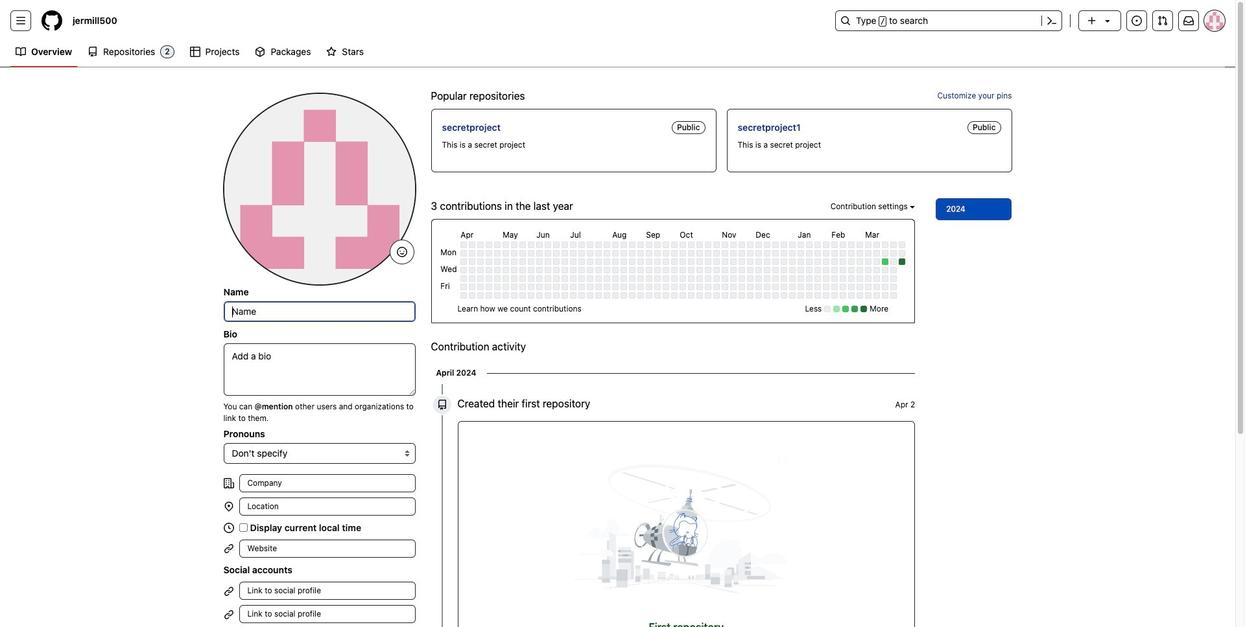 Task type: vqa. For each thing, say whether or not it's contained in the screenshot.
2nd Link to social profile 'Text Box' from the bottom of the page
yes



Task type: describe. For each thing, give the bounding box(es) containing it.
congratulations on your first repository! image
[[524, 433, 849, 627]]

notifications image
[[1184, 16, 1194, 26]]

Name field
[[223, 302, 415, 322]]

command palette image
[[1047, 16, 1057, 26]]

issue opened image
[[1132, 16, 1142, 26]]

clock image
[[223, 523, 234, 534]]

location image
[[223, 502, 234, 512]]

smiley image
[[397, 247, 407, 258]]

change your avatar image
[[223, 93, 415, 285]]

social account image
[[223, 610, 234, 620]]

Location field
[[239, 498, 415, 516]]

organization image
[[223, 479, 234, 489]]

Link to social profile text field
[[239, 606, 415, 624]]

social account image
[[223, 587, 234, 597]]

repo image
[[437, 400, 447, 411]]

book image
[[16, 47, 26, 57]]

package image
[[255, 47, 266, 57]]



Task type: locate. For each thing, give the bounding box(es) containing it.
triangle down image
[[1103, 16, 1113, 26]]

table image
[[190, 47, 200, 57]]

link image
[[223, 544, 234, 555]]

Company field
[[239, 475, 415, 493]]

Website field
[[239, 540, 415, 559]]

plus image
[[1087, 16, 1098, 26]]

cell
[[461, 242, 467, 249], [469, 242, 476, 249], [478, 242, 484, 249], [486, 242, 493, 249], [495, 242, 501, 249], [503, 242, 509, 249], [511, 242, 518, 249], [520, 242, 526, 249], [528, 242, 535, 249], [537, 242, 543, 249], [545, 242, 552, 249], [554, 242, 560, 249], [562, 242, 568, 249], [570, 242, 577, 249], [579, 242, 585, 249], [587, 242, 594, 249], [596, 242, 602, 249], [604, 242, 611, 249], [613, 242, 619, 249], [621, 242, 627, 249], [629, 242, 636, 249], [638, 242, 644, 249], [646, 242, 653, 249], [655, 242, 661, 249], [663, 242, 670, 249], [672, 242, 678, 249], [680, 242, 687, 249], [688, 242, 695, 249], [697, 242, 703, 249], [705, 242, 712, 249], [714, 242, 720, 249], [722, 242, 729, 249], [731, 242, 737, 249], [739, 242, 746, 249], [748, 242, 754, 249], [756, 242, 762, 249], [764, 242, 771, 249], [773, 242, 779, 249], [781, 242, 788, 249], [790, 242, 796, 249], [798, 242, 805, 249], [807, 242, 813, 249], [815, 242, 821, 249], [823, 242, 830, 249], [832, 242, 838, 249], [840, 242, 847, 249], [849, 242, 855, 249], [857, 242, 864, 249], [866, 242, 872, 249], [874, 242, 880, 249], [882, 242, 889, 249], [891, 242, 897, 249], [899, 242, 906, 249], [461, 251, 467, 257], [469, 251, 476, 257], [478, 251, 484, 257], [486, 251, 493, 257], [495, 251, 501, 257], [503, 251, 509, 257], [511, 251, 518, 257], [520, 251, 526, 257], [528, 251, 535, 257], [537, 251, 543, 257], [545, 251, 552, 257], [554, 251, 560, 257], [562, 251, 568, 257], [570, 251, 577, 257], [579, 251, 585, 257], [587, 251, 594, 257], [596, 251, 602, 257], [604, 251, 611, 257], [613, 251, 619, 257], [621, 251, 627, 257], [629, 251, 636, 257], [638, 251, 644, 257], [646, 251, 653, 257], [655, 251, 661, 257], [663, 251, 670, 257], [672, 251, 678, 257], [680, 251, 687, 257], [688, 251, 695, 257], [697, 251, 703, 257], [705, 251, 712, 257], [714, 251, 720, 257], [722, 251, 729, 257], [731, 251, 737, 257], [739, 251, 746, 257], [748, 251, 754, 257], [756, 251, 762, 257], [764, 251, 771, 257], [773, 251, 779, 257], [781, 251, 788, 257], [790, 251, 796, 257], [798, 251, 805, 257], [807, 251, 813, 257], [815, 251, 821, 257], [823, 251, 830, 257], [832, 251, 838, 257], [840, 251, 847, 257], [849, 251, 855, 257], [857, 251, 864, 257], [866, 251, 872, 257], [874, 251, 880, 257], [882, 251, 889, 257], [891, 251, 897, 257], [899, 251, 906, 257], [461, 259, 467, 266], [469, 259, 476, 266], [478, 259, 484, 266], [486, 259, 493, 266], [495, 259, 501, 266], [503, 259, 509, 266], [511, 259, 518, 266], [520, 259, 526, 266], [528, 259, 535, 266], [537, 259, 543, 266], [545, 259, 552, 266], [554, 259, 560, 266], [562, 259, 568, 266], [570, 259, 577, 266], [579, 259, 585, 266], [587, 259, 594, 266], [596, 259, 602, 266], [604, 259, 611, 266], [613, 259, 619, 266], [621, 259, 627, 266], [629, 259, 636, 266], [638, 259, 644, 266], [646, 259, 653, 266], [655, 259, 661, 266], [663, 259, 670, 266], [672, 259, 678, 266], [680, 259, 687, 266], [688, 259, 695, 266], [697, 259, 703, 266], [705, 259, 712, 266], [714, 259, 720, 266], [722, 259, 729, 266], [731, 259, 737, 266], [739, 259, 746, 266], [748, 259, 754, 266], [756, 259, 762, 266], [764, 259, 771, 266], [773, 259, 779, 266], [781, 259, 788, 266], [790, 259, 796, 266], [798, 259, 805, 266], [807, 259, 813, 266], [815, 259, 821, 266], [823, 259, 830, 266], [832, 259, 838, 266], [840, 259, 847, 266], [849, 259, 855, 266], [857, 259, 864, 266], [866, 259, 872, 266], [874, 259, 880, 266], [882, 259, 889, 266], [891, 259, 897, 266], [899, 259, 906, 266], [461, 267, 467, 274], [469, 267, 476, 274], [478, 267, 484, 274], [486, 267, 493, 274], [495, 267, 501, 274], [503, 267, 509, 274], [511, 267, 518, 274], [520, 267, 526, 274], [528, 267, 535, 274], [537, 267, 543, 274], [545, 267, 552, 274], [554, 267, 560, 274], [562, 267, 568, 274], [570, 267, 577, 274], [579, 267, 585, 274], [587, 267, 594, 274], [596, 267, 602, 274], [604, 267, 611, 274], [613, 267, 619, 274], [621, 267, 627, 274], [629, 267, 636, 274], [638, 267, 644, 274], [646, 267, 653, 274], [655, 267, 661, 274], [663, 267, 670, 274], [672, 267, 678, 274], [680, 267, 687, 274], [688, 267, 695, 274], [697, 267, 703, 274], [705, 267, 712, 274], [714, 267, 720, 274], [722, 267, 729, 274], [731, 267, 737, 274], [739, 267, 746, 274], [748, 267, 754, 274], [756, 267, 762, 274], [764, 267, 771, 274], [773, 267, 779, 274], [781, 267, 788, 274], [790, 267, 796, 274], [798, 267, 805, 274], [807, 267, 813, 274], [815, 267, 821, 274], [823, 267, 830, 274], [832, 267, 838, 274], [840, 267, 847, 274], [849, 267, 855, 274], [857, 267, 864, 274], [866, 267, 872, 274], [874, 267, 880, 274], [882, 267, 889, 274], [891, 267, 897, 274], [461, 276, 467, 282], [469, 276, 476, 282], [478, 276, 484, 282], [486, 276, 493, 282], [495, 276, 501, 282], [503, 276, 509, 282], [511, 276, 518, 282], [520, 276, 526, 282], [528, 276, 535, 282], [537, 276, 543, 282], [545, 276, 552, 282], [554, 276, 560, 282], [562, 276, 568, 282], [570, 276, 577, 282], [579, 276, 585, 282], [587, 276, 594, 282], [596, 276, 602, 282], [604, 276, 611, 282], [613, 276, 619, 282], [621, 276, 627, 282], [629, 276, 636, 282], [638, 276, 644, 282], [646, 276, 653, 282], [655, 276, 661, 282], [663, 276, 670, 282], [672, 276, 678, 282], [680, 276, 687, 282], [688, 276, 695, 282], [697, 276, 703, 282], [705, 276, 712, 282], [714, 276, 720, 282], [722, 276, 729, 282], [731, 276, 737, 282], [739, 276, 746, 282], [748, 276, 754, 282], [756, 276, 762, 282], [764, 276, 771, 282], [773, 276, 779, 282], [781, 276, 788, 282], [790, 276, 796, 282], [798, 276, 805, 282], [807, 276, 813, 282], [815, 276, 821, 282], [823, 276, 830, 282], [832, 276, 838, 282], [840, 276, 847, 282], [849, 276, 855, 282], [857, 276, 864, 282], [866, 276, 872, 282], [874, 276, 880, 282], [882, 276, 889, 282], [891, 276, 897, 282], [461, 284, 467, 291], [469, 284, 476, 291], [478, 284, 484, 291], [486, 284, 493, 291], [495, 284, 501, 291], [503, 284, 509, 291], [511, 284, 518, 291], [520, 284, 526, 291], [528, 284, 535, 291], [537, 284, 543, 291], [545, 284, 552, 291], [554, 284, 560, 291], [562, 284, 568, 291], [570, 284, 577, 291], [579, 284, 585, 291], [587, 284, 594, 291], [596, 284, 602, 291], [604, 284, 611, 291], [613, 284, 619, 291], [621, 284, 627, 291], [629, 284, 636, 291], [638, 284, 644, 291], [646, 284, 653, 291], [655, 284, 661, 291], [663, 284, 670, 291], [672, 284, 678, 291], [680, 284, 687, 291], [688, 284, 695, 291], [697, 284, 703, 291], [705, 284, 712, 291], [714, 284, 720, 291], [722, 284, 729, 291], [731, 284, 737, 291], [739, 284, 746, 291], [748, 284, 754, 291], [756, 284, 762, 291], [764, 284, 771, 291], [773, 284, 779, 291], [781, 284, 788, 291], [790, 284, 796, 291], [798, 284, 805, 291], [807, 284, 813, 291], [815, 284, 821, 291], [823, 284, 830, 291], [832, 284, 838, 291], [840, 284, 847, 291], [849, 284, 855, 291], [857, 284, 864, 291], [866, 284, 872, 291], [874, 284, 880, 291], [882, 284, 889, 291], [891, 284, 897, 291], [461, 293, 467, 299], [469, 293, 476, 299], [478, 293, 484, 299], [486, 293, 493, 299], [495, 293, 501, 299], [503, 293, 509, 299], [511, 293, 518, 299], [520, 293, 526, 299], [528, 293, 535, 299], [537, 293, 543, 299], [545, 293, 552, 299], [554, 293, 560, 299], [562, 293, 568, 299], [570, 293, 577, 299], [579, 293, 585, 299], [587, 293, 594, 299], [596, 293, 602, 299], [604, 293, 611, 299], [613, 293, 619, 299], [621, 293, 627, 299], [629, 293, 636, 299], [638, 293, 644, 299], [646, 293, 653, 299], [655, 293, 661, 299], [663, 293, 670, 299], [672, 293, 678, 299], [680, 293, 687, 299], [688, 293, 695, 299], [697, 293, 703, 299], [705, 293, 712, 299], [714, 293, 720, 299], [722, 293, 729, 299], [731, 293, 737, 299], [739, 293, 746, 299], [748, 293, 754, 299], [756, 293, 762, 299], [764, 293, 771, 299], [773, 293, 779, 299], [781, 293, 788, 299], [790, 293, 796, 299], [798, 293, 805, 299], [807, 293, 813, 299], [815, 293, 821, 299], [823, 293, 830, 299], [832, 293, 838, 299], [840, 293, 847, 299], [849, 293, 855, 299], [857, 293, 864, 299], [866, 293, 872, 299], [874, 293, 880, 299], [882, 293, 889, 299], [891, 293, 897, 299]]

star image
[[327, 47, 337, 57]]

None checkbox
[[239, 524, 247, 533]]

grid
[[439, 228, 908, 301]]

repo image
[[88, 47, 98, 57]]

homepage image
[[42, 10, 62, 31]]

git pull request image
[[1158, 16, 1168, 26]]

Add a bio text field
[[223, 344, 415, 396]]

Link to social profile text field
[[239, 583, 415, 601]]



